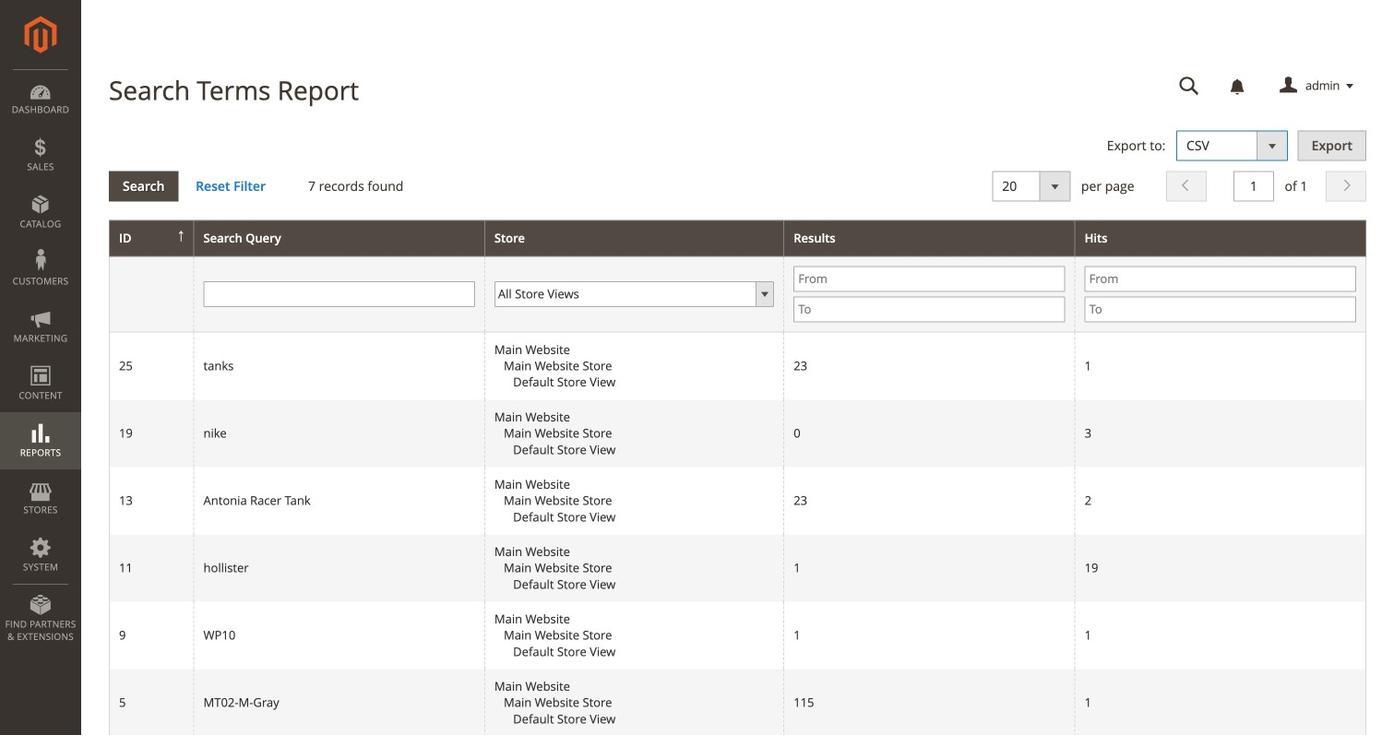 Task type: describe. For each thing, give the bounding box(es) containing it.
To text field
[[794, 297, 1066, 322]]



Task type: locate. For each thing, give the bounding box(es) containing it.
From text field
[[794, 266, 1066, 292]]

None text field
[[1167, 70, 1213, 102], [1234, 171, 1274, 202], [204, 281, 475, 307], [1167, 70, 1213, 102], [1234, 171, 1274, 202], [204, 281, 475, 307]]

From text field
[[1085, 266, 1357, 292]]

To text field
[[1085, 297, 1357, 322]]

magento admin panel image
[[24, 16, 57, 54]]

menu bar
[[0, 69, 81, 653]]



